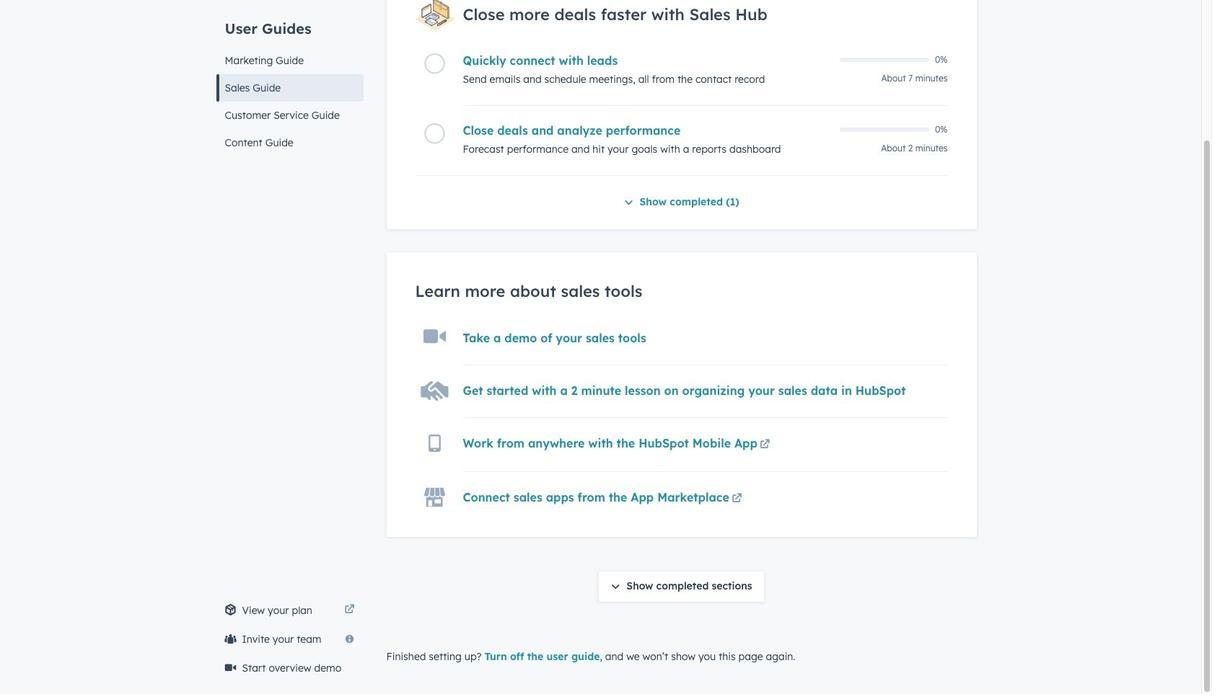Task type: vqa. For each thing, say whether or not it's contained in the screenshot.
User Guides element
yes



Task type: describe. For each thing, give the bounding box(es) containing it.
1 vertical spatial link opens in a new window image
[[732, 494, 742, 505]]

2 vertical spatial link opens in a new window image
[[345, 602, 355, 620]]

link opens in a new window image for topmost link opens in a new window icon
[[760, 440, 770, 451]]



Task type: locate. For each thing, give the bounding box(es) containing it.
user guides element
[[216, 0, 363, 156]]

1 horizontal spatial link opens in a new window image
[[732, 491, 742, 509]]

link opens in a new window image
[[760, 440, 770, 451], [732, 491, 742, 509], [345, 605, 355, 616]]

0 horizontal spatial link opens in a new window image
[[345, 605, 355, 616]]

2 vertical spatial link opens in a new window image
[[345, 605, 355, 616]]

0 horizontal spatial link opens in a new window image
[[345, 602, 355, 620]]

0 vertical spatial link opens in a new window image
[[760, 440, 770, 451]]

1 vertical spatial link opens in a new window image
[[732, 491, 742, 509]]

link opens in a new window image for the bottommost link opens in a new window icon
[[345, 605, 355, 616]]

link opens in a new window image
[[760, 437, 770, 454], [732, 494, 742, 505], [345, 602, 355, 620]]

2 horizontal spatial link opens in a new window image
[[760, 440, 770, 451]]

1 horizontal spatial link opens in a new window image
[[732, 494, 742, 505]]

2 horizontal spatial link opens in a new window image
[[760, 437, 770, 454]]

0 vertical spatial link opens in a new window image
[[760, 437, 770, 454]]



